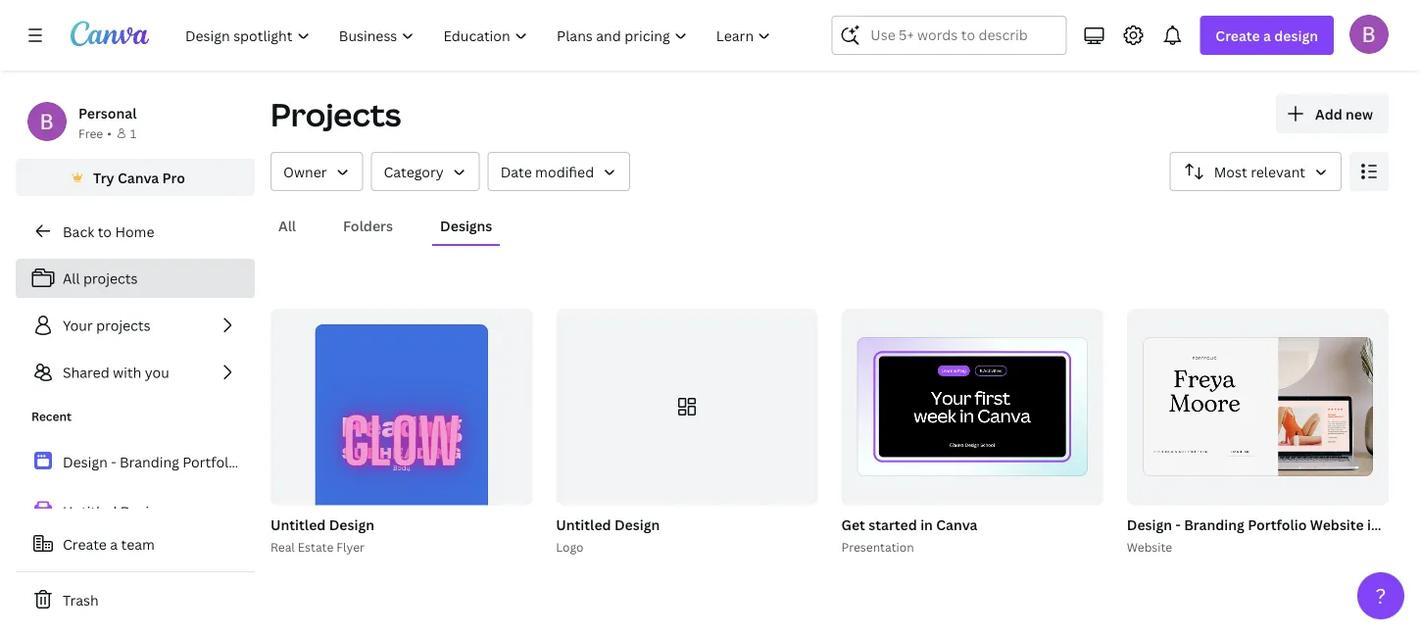 Task type: describe. For each thing, give the bounding box(es) containing it.
pro
[[162, 168, 185, 187]]

date modified
[[501, 162, 594, 181]]

your projects
[[63, 316, 151, 335]]

add new
[[1316, 104, 1374, 123]]

presentation
[[842, 539, 914, 555]]

bob builder image
[[1350, 14, 1389, 54]]

flyer
[[337, 539, 365, 555]]

back to home link
[[16, 212, 255, 251]]

create a design
[[1216, 26, 1319, 45]]

•
[[107, 125, 112, 141]]

projects
[[271, 93, 401, 136]]

your
[[63, 316, 93, 335]]

try canva pro button
[[16, 159, 255, 196]]

all projects link
[[16, 259, 255, 298]]

list containing all projects
[[16, 259, 255, 392]]

canva inside get started in canva presentation
[[937, 516, 978, 534]]

a for team
[[110, 535, 118, 554]]

estate
[[298, 539, 334, 555]]

all for all
[[278, 216, 296, 235]]

projects for your projects
[[96, 316, 151, 335]]

folders
[[343, 216, 393, 235]]

design - branding portfolio website in white website
[[1127, 516, 1421, 555]]

free
[[78, 125, 103, 141]]

shared with you
[[63, 363, 169, 382]]

1 horizontal spatial website
[[1311, 516, 1365, 534]]

designs
[[440, 216, 493, 235]]

started
[[869, 516, 918, 534]]

new
[[1346, 104, 1374, 123]]

to
[[98, 222, 112, 241]]

a for design
[[1264, 26, 1272, 45]]

untitled design link
[[16, 491, 255, 532]]

Date modified button
[[488, 152, 631, 191]]

-
[[1176, 516, 1181, 534]]

untitled design
[[63, 502, 165, 521]]

trash link
[[16, 580, 255, 620]]

untitled design logo
[[556, 516, 660, 555]]

untitled design real estate flyer
[[271, 516, 375, 555]]

add
[[1316, 104, 1343, 123]]

get started in canva button
[[842, 513, 978, 538]]

Search search field
[[871, 17, 1028, 54]]

free •
[[78, 125, 112, 141]]

get
[[842, 516, 866, 534]]

white
[[1384, 516, 1421, 534]]

canva inside 'button'
[[118, 168, 159, 187]]

create a design button
[[1201, 16, 1334, 55]]



Task type: vqa. For each thing, say whether or not it's contained in the screenshot.
folder associated with the right Create folder BUTTON
no



Task type: locate. For each thing, give the bounding box(es) containing it.
canva right started
[[937, 516, 978, 534]]

projects down back to home
[[83, 269, 138, 288]]

try canva pro
[[93, 168, 185, 187]]

0 horizontal spatial a
[[110, 535, 118, 554]]

0 vertical spatial a
[[1264, 26, 1272, 45]]

real
[[271, 539, 295, 555]]

back to home
[[63, 222, 154, 241]]

0 horizontal spatial create
[[63, 535, 107, 554]]

design
[[1275, 26, 1319, 45]]

in inside get started in canva presentation
[[921, 516, 933, 534]]

2 in from the left
[[1368, 516, 1380, 534]]

back
[[63, 222, 94, 241]]

in
[[921, 516, 933, 534], [1368, 516, 1380, 534]]

untitled inside 'list'
[[63, 502, 117, 521]]

a left team
[[110, 535, 118, 554]]

design inside untitled design logo
[[615, 516, 660, 534]]

all inside button
[[278, 216, 296, 235]]

all
[[278, 216, 296, 235], [63, 269, 80, 288]]

untitled up create a team on the bottom left of page
[[63, 502, 117, 521]]

design - branding portfolio website in white button
[[1127, 513, 1421, 538]]

shared
[[63, 363, 110, 382]]

Category button
[[371, 152, 480, 191]]

category
[[384, 162, 444, 181]]

designs button
[[432, 207, 500, 244]]

?
[[1376, 582, 1387, 610]]

0 horizontal spatial untitled design button
[[271, 513, 375, 538]]

all down owner
[[278, 216, 296, 235]]

list
[[16, 259, 255, 392]]

design inside 'list'
[[120, 502, 165, 521]]

create
[[1216, 26, 1261, 45], [63, 535, 107, 554]]

0 vertical spatial website
[[1311, 516, 1365, 534]]

2 untitled design button from the left
[[556, 513, 660, 538]]

untitled design button up logo
[[556, 513, 660, 538]]

Sort by button
[[1170, 152, 1342, 191]]

try
[[93, 168, 114, 187]]

home
[[115, 222, 154, 241]]

logo
[[556, 539, 584, 555]]

untitled design list
[[16, 441, 255, 582]]

1 horizontal spatial create
[[1216, 26, 1261, 45]]

team
[[121, 535, 155, 554]]

get started in canva presentation
[[842, 516, 978, 555]]

untitled up logo
[[556, 516, 611, 534]]

untitled design button up estate on the bottom
[[271, 513, 375, 538]]

all for all projects
[[63, 269, 80, 288]]

1 in from the left
[[921, 516, 933, 534]]

projects
[[83, 269, 138, 288], [96, 316, 151, 335]]

0 vertical spatial create
[[1216, 26, 1261, 45]]

1 vertical spatial canva
[[937, 516, 978, 534]]

create left design
[[1216, 26, 1261, 45]]

0 horizontal spatial untitled
[[63, 502, 117, 521]]

1 horizontal spatial a
[[1264, 26, 1272, 45]]

most relevant
[[1215, 162, 1306, 181]]

canva
[[118, 168, 159, 187], [937, 516, 978, 534]]

create for create a team
[[63, 535, 107, 554]]

folders button
[[335, 207, 401, 244]]

1
[[130, 125, 137, 141]]

website
[[1311, 516, 1365, 534], [1127, 539, 1173, 555]]

1 untitled design button from the left
[[271, 513, 375, 538]]

untitled
[[63, 502, 117, 521], [271, 516, 326, 534], [556, 516, 611, 534]]

0 vertical spatial all
[[278, 216, 296, 235]]

most
[[1215, 162, 1248, 181]]

create a team
[[63, 535, 155, 554]]

projects right your
[[96, 316, 151, 335]]

recent
[[31, 408, 72, 425]]

1 vertical spatial create
[[63, 535, 107, 554]]

untitled up real
[[271, 516, 326, 534]]

modified
[[535, 162, 594, 181]]

1 horizontal spatial untitled
[[271, 516, 326, 534]]

create inside button
[[63, 535, 107, 554]]

a left design
[[1264, 26, 1272, 45]]

? button
[[1358, 573, 1405, 620]]

untitled design button
[[271, 513, 375, 538], [556, 513, 660, 538]]

a inside dropdown button
[[1264, 26, 1272, 45]]

0 horizontal spatial website
[[1127, 539, 1173, 555]]

personal
[[78, 103, 137, 122]]

0 horizontal spatial canva
[[118, 168, 159, 187]]

all projects
[[63, 269, 138, 288]]

0 horizontal spatial in
[[921, 516, 933, 534]]

create inside dropdown button
[[1216, 26, 1261, 45]]

a inside button
[[110, 535, 118, 554]]

in left the white at the right bottom
[[1368, 516, 1380, 534]]

canva right try
[[118, 168, 159, 187]]

2 horizontal spatial untitled
[[556, 516, 611, 534]]

all up your
[[63, 269, 80, 288]]

your projects link
[[16, 306, 255, 345]]

with
[[113, 363, 141, 382]]

owner
[[283, 162, 327, 181]]

None search field
[[832, 16, 1067, 55]]

design inside the untitled design real estate flyer
[[329, 516, 375, 534]]

create for create a design
[[1216, 26, 1261, 45]]

relevant
[[1251, 162, 1306, 181]]

1 horizontal spatial in
[[1368, 516, 1380, 534]]

design for untitled design logo
[[615, 516, 660, 534]]

all inside list
[[63, 269, 80, 288]]

1 vertical spatial projects
[[96, 316, 151, 335]]

design for untitled design real estate flyer
[[329, 516, 375, 534]]

all button
[[271, 207, 304, 244]]

1 vertical spatial website
[[1127, 539, 1173, 555]]

untitled inside untitled design logo
[[556, 516, 611, 534]]

1 horizontal spatial untitled design button
[[556, 513, 660, 538]]

untitled for untitled design
[[63, 502, 117, 521]]

a
[[1264, 26, 1272, 45], [110, 535, 118, 554]]

shared with you link
[[16, 353, 255, 392]]

untitled for untitled design real estate flyer
[[271, 516, 326, 534]]

portfolio
[[1248, 516, 1308, 534]]

1 vertical spatial a
[[110, 535, 118, 554]]

projects for all projects
[[83, 269, 138, 288]]

create down untitled design
[[63, 535, 107, 554]]

date
[[501, 162, 532, 181]]

design for untitled design
[[120, 502, 165, 521]]

you
[[145, 363, 169, 382]]

create a team button
[[16, 525, 255, 564]]

Owner button
[[271, 152, 363, 191]]

in inside design - branding portfolio website in white website
[[1368, 516, 1380, 534]]

trash
[[63, 591, 99, 609]]

untitled for untitled design logo
[[556, 516, 611, 534]]

top level navigation element
[[173, 16, 785, 55]]

0 vertical spatial projects
[[83, 269, 138, 288]]

add new button
[[1277, 94, 1389, 133]]

design inside design - branding portfolio website in white website
[[1127, 516, 1173, 534]]

untitled design button for untitled design logo
[[556, 513, 660, 538]]

1 vertical spatial all
[[63, 269, 80, 288]]

untitled inside the untitled design real estate flyer
[[271, 516, 326, 534]]

design
[[120, 502, 165, 521], [329, 516, 375, 534], [615, 516, 660, 534], [1127, 516, 1173, 534]]

in right started
[[921, 516, 933, 534]]

0 horizontal spatial all
[[63, 269, 80, 288]]

untitled design button for untitled design real estate flyer
[[271, 513, 375, 538]]

0 vertical spatial canva
[[118, 168, 159, 187]]

1 horizontal spatial canva
[[937, 516, 978, 534]]

1 horizontal spatial all
[[278, 216, 296, 235]]

branding
[[1185, 516, 1245, 534]]



